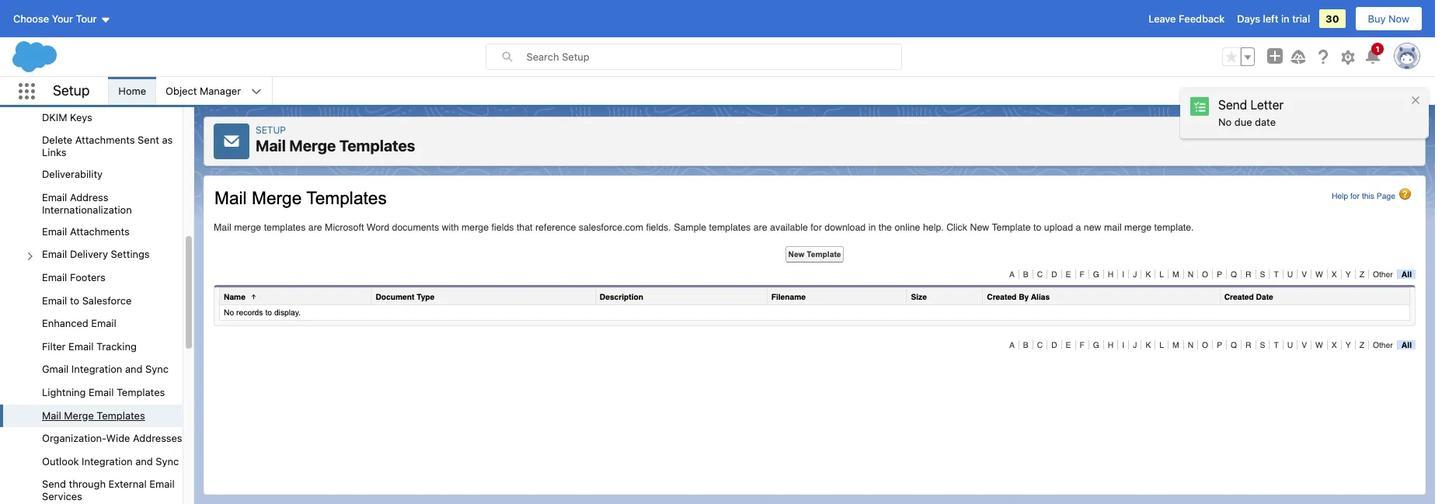Task type: locate. For each thing, give the bounding box(es) containing it.
sent
[[138, 134, 159, 146]]

internationalization
[[42, 204, 132, 216]]

0 vertical spatial sync
[[145, 363, 169, 376]]

delete attachments sent as links
[[42, 134, 173, 159]]

feedback
[[1179, 12, 1225, 25]]

0 vertical spatial templates
[[339, 137, 415, 155]]

in
[[1282, 12, 1290, 25]]

organization-wide addresses
[[42, 432, 182, 445]]

setup for setup
[[53, 82, 90, 99]]

email to salesforce
[[42, 294, 132, 307]]

integration for outlook
[[82, 455, 133, 468]]

attachments
[[75, 134, 135, 146], [70, 225, 130, 238]]

email attachments link
[[42, 225, 130, 239]]

choose
[[13, 12, 49, 25]]

tracking
[[96, 340, 137, 353]]

integration
[[71, 363, 122, 376], [82, 455, 133, 468]]

1 vertical spatial merge
[[64, 409, 94, 422]]

now
[[1389, 12, 1410, 25]]

days left in trial
[[1237, 12, 1310, 25]]

0 vertical spatial mail
[[256, 137, 286, 155]]

email delivery settings
[[42, 248, 150, 261]]

object manager
[[166, 85, 241, 97]]

buy
[[1368, 12, 1386, 25]]

gmail integration and sync
[[42, 363, 169, 376]]

links
[[42, 146, 66, 159]]

settings
[[111, 248, 150, 261]]

choose your tour button
[[12, 6, 112, 31]]

mail down lightning
[[42, 409, 61, 422]]

1 vertical spatial attachments
[[70, 225, 130, 238]]

1 horizontal spatial mail
[[256, 137, 286, 155]]

integration down organization-wide addresses link
[[82, 455, 133, 468]]

leave feedback
[[1149, 12, 1225, 25]]

and down "addresses" on the bottom left
[[135, 455, 153, 468]]

email down deliverability link
[[42, 191, 67, 204]]

integration for gmail
[[71, 363, 122, 376]]

delete attachments sent as links link
[[42, 134, 183, 159]]

no
[[1219, 116, 1232, 128]]

sync down "addresses" on the bottom left
[[156, 455, 179, 468]]

0 horizontal spatial mail
[[42, 409, 61, 422]]

1 horizontal spatial send
[[1219, 98, 1248, 112]]

leave
[[1149, 12, 1176, 25]]

send letter no due date
[[1219, 98, 1284, 128]]

outlook
[[42, 455, 79, 468]]

home
[[118, 85, 146, 97]]

merge
[[289, 137, 336, 155], [64, 409, 94, 422]]

0 vertical spatial send
[[1219, 98, 1248, 112]]

external
[[108, 478, 147, 491]]

0 horizontal spatial setup
[[53, 82, 90, 99]]

attachments up email delivery settings
[[70, 225, 130, 238]]

1 vertical spatial and
[[135, 455, 153, 468]]

send through external email services
[[42, 478, 175, 503]]

enhanced
[[42, 317, 88, 330]]

setup
[[53, 82, 90, 99], [256, 124, 286, 136]]

setup inside setup mail merge templates
[[256, 124, 286, 136]]

attachments down keys at the left top of page
[[75, 134, 135, 146]]

mail
[[256, 137, 286, 155], [42, 409, 61, 422]]

email down gmail integration and sync link
[[89, 386, 114, 399]]

choose your tour
[[13, 12, 97, 25]]

1 vertical spatial send
[[42, 478, 66, 491]]

0 vertical spatial and
[[125, 363, 143, 376]]

email attachments
[[42, 225, 130, 238]]

organization-
[[42, 432, 106, 445]]

group
[[0, 37, 183, 504], [1223, 47, 1255, 66]]

trial
[[1293, 12, 1310, 25]]

1 horizontal spatial setup
[[256, 124, 286, 136]]

templates inside "link"
[[117, 386, 165, 399]]

0 horizontal spatial merge
[[64, 409, 94, 422]]

enhanced email link
[[42, 317, 116, 331]]

0 vertical spatial attachments
[[75, 134, 135, 146]]

send down outlook
[[42, 478, 66, 491]]

email delivery settings link
[[42, 248, 150, 262]]

1 vertical spatial setup
[[256, 124, 286, 136]]

mail down setup link
[[256, 137, 286, 155]]

email right external on the left of page
[[149, 478, 175, 491]]

email
[[42, 191, 67, 204], [42, 225, 67, 238], [42, 248, 67, 261], [42, 271, 67, 284], [42, 294, 67, 307], [91, 317, 116, 330], [68, 340, 94, 353], [89, 386, 114, 399], [149, 478, 175, 491]]

2 vertical spatial templates
[[97, 409, 145, 422]]

templates inside tree item
[[97, 409, 145, 422]]

setup for setup mail merge templates
[[256, 124, 286, 136]]

1 vertical spatial mail
[[42, 409, 61, 422]]

0 horizontal spatial send
[[42, 478, 66, 491]]

0 vertical spatial setup
[[53, 82, 90, 99]]

send inside send through external email services
[[42, 478, 66, 491]]

lightning email templates link
[[42, 386, 165, 400]]

enhanced email
[[42, 317, 116, 330]]

days
[[1237, 12, 1261, 25]]

email left to
[[42, 294, 67, 307]]

0 horizontal spatial group
[[0, 37, 183, 504]]

left
[[1263, 12, 1279, 25]]

1 horizontal spatial merge
[[289, 137, 336, 155]]

services
[[42, 491, 82, 503]]

send
[[1219, 98, 1248, 112], [42, 478, 66, 491]]

mail inside setup mail merge templates
[[256, 137, 286, 155]]

attachments inside the delete attachments sent as links
[[75, 134, 135, 146]]

outlook integration and sync link
[[42, 455, 179, 469]]

templates
[[339, 137, 415, 155], [117, 386, 165, 399], [97, 409, 145, 422]]

1 vertical spatial sync
[[156, 455, 179, 468]]

0 vertical spatial merge
[[289, 137, 336, 155]]

wide
[[106, 432, 130, 445]]

mail inside mail merge templates link
[[42, 409, 61, 422]]

1
[[1376, 44, 1380, 54]]

1 vertical spatial templates
[[117, 386, 165, 399]]

send inside send letter no due date
[[1219, 98, 1248, 112]]

salesforce
[[82, 294, 132, 307]]

dkim keys
[[42, 111, 92, 123]]

send letter alert
[[1219, 97, 1419, 113]]

sync for outlook integration and sync
[[156, 455, 179, 468]]

address
[[70, 191, 108, 204]]

sync
[[145, 363, 169, 376], [156, 455, 179, 468]]

object
[[166, 85, 197, 97]]

gmail
[[42, 363, 69, 376]]

email inside send through external email services
[[149, 478, 175, 491]]

integration down filter email tracking link
[[71, 363, 122, 376]]

delivery
[[70, 248, 108, 261]]

1 vertical spatial integration
[[82, 455, 133, 468]]

through
[[69, 478, 106, 491]]

sync for gmail integration and sync
[[145, 363, 169, 376]]

and for gmail integration and sync
[[125, 363, 143, 376]]

0 vertical spatial integration
[[71, 363, 122, 376]]

send up no
[[1219, 98, 1248, 112]]

and down tracking
[[125, 363, 143, 376]]

footers
[[70, 271, 106, 284]]

sync up "lightning email templates" on the bottom left of page
[[145, 363, 169, 376]]



Task type: describe. For each thing, give the bounding box(es) containing it.
email up email footers
[[42, 248, 67, 261]]

30
[[1326, 12, 1340, 25]]

lightning
[[42, 386, 86, 399]]

to
[[70, 294, 79, 307]]

tour
[[76, 12, 97, 25]]

due
[[1235, 116, 1253, 128]]

buy now
[[1368, 12, 1410, 25]]

templates inside setup mail merge templates
[[339, 137, 415, 155]]

filter email tracking link
[[42, 340, 137, 354]]

email footers
[[42, 271, 106, 284]]

addresses
[[133, 432, 182, 445]]

attachments for email
[[70, 225, 130, 238]]

merge inside setup mail merge templates
[[289, 137, 336, 155]]

manager
[[200, 85, 241, 97]]

leave feedback link
[[1149, 12, 1225, 25]]

gmail integration and sync link
[[42, 363, 169, 377]]

merge inside mail merge templates link
[[64, 409, 94, 422]]

email down salesforce
[[91, 317, 116, 330]]

deliverability
[[42, 168, 103, 181]]

email inside "link"
[[89, 386, 114, 399]]

templates for lightning email templates
[[117, 386, 165, 399]]

mail merge templates tree item
[[0, 405, 183, 428]]

email down enhanced email link
[[68, 340, 94, 353]]

letter
[[1251, 98, 1284, 112]]

date
[[1255, 116, 1276, 128]]

email inside email address internationalization
[[42, 191, 67, 204]]

email down internationalization
[[42, 225, 67, 238]]

email address internationalization
[[42, 191, 132, 216]]

keys
[[70, 111, 92, 123]]

outlook integration and sync
[[42, 455, 179, 468]]

group containing dkim keys
[[0, 37, 183, 504]]

send through external email services link
[[42, 478, 183, 503]]

filter
[[42, 340, 66, 353]]

mail merge templates
[[42, 409, 145, 422]]

send for letter
[[1219, 98, 1248, 112]]

as
[[162, 134, 173, 146]]

email left footers
[[42, 271, 67, 284]]

setup link
[[256, 124, 286, 136]]

your
[[52, 12, 73, 25]]

email footers link
[[42, 271, 106, 285]]

setup mail merge templates
[[256, 124, 415, 155]]

1 horizontal spatial group
[[1223, 47, 1255, 66]]

and for outlook integration and sync
[[135, 455, 153, 468]]

home link
[[109, 77, 156, 105]]

1 button
[[1364, 43, 1384, 66]]

send for through
[[42, 478, 66, 491]]

email address internationalization link
[[42, 191, 183, 216]]

mail merge templates link
[[42, 409, 145, 423]]

email to salesforce link
[[42, 294, 132, 308]]

Search Setup text field
[[527, 44, 901, 69]]

organization-wide addresses link
[[42, 432, 182, 446]]

task image
[[1191, 97, 1209, 116]]

lightning email templates
[[42, 386, 165, 399]]

object manager link
[[156, 77, 250, 105]]

deliverability link
[[42, 168, 103, 182]]

delete
[[42, 134, 72, 146]]

attachments for delete
[[75, 134, 135, 146]]

dkim keys link
[[42, 111, 92, 125]]

buy now button
[[1355, 6, 1423, 31]]

filter email tracking
[[42, 340, 137, 353]]

dkim
[[42, 111, 67, 123]]

templates for mail merge templates
[[97, 409, 145, 422]]



Task type: vqa. For each thing, say whether or not it's contained in the screenshot.
Senior Marketing Assistant
no



